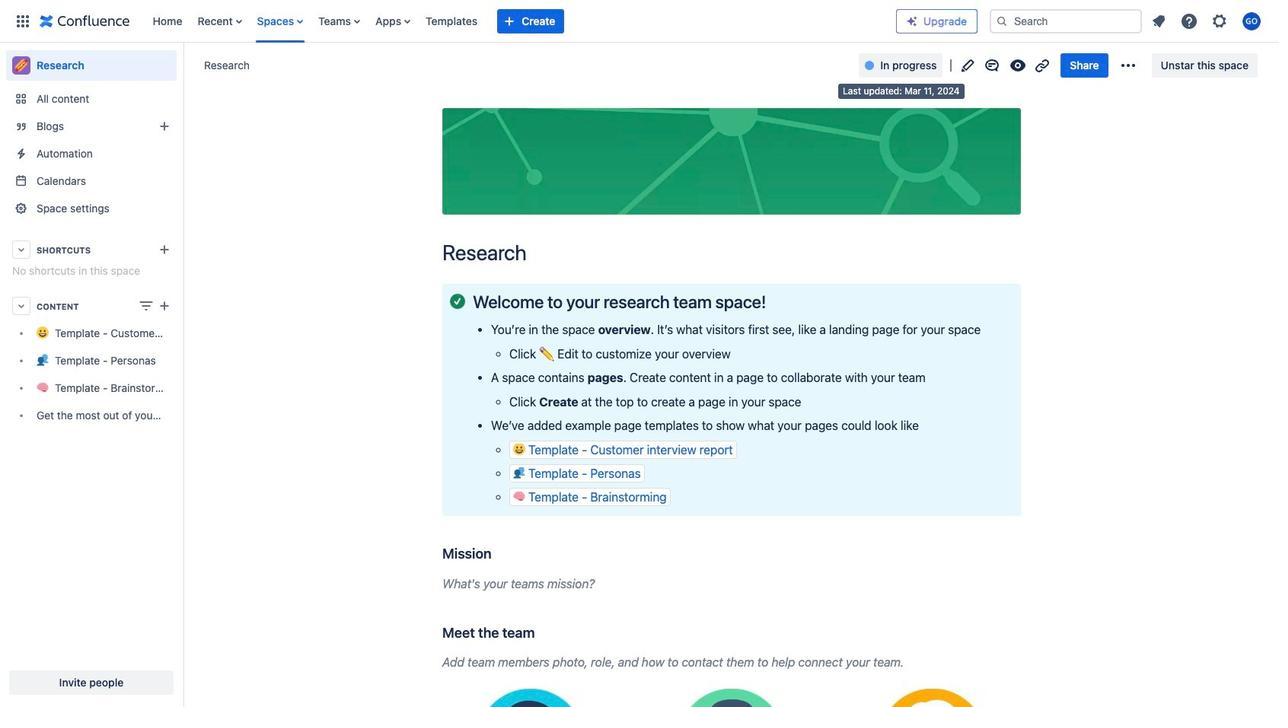 Task type: describe. For each thing, give the bounding box(es) containing it.
edit this page image
[[959, 56, 977, 74]]

search image
[[996, 15, 1008, 27]]

help icon image
[[1180, 12, 1198, 30]]

tree inside space element
[[6, 320, 177, 429]]

notification icon image
[[1150, 12, 1168, 30]]

settings icon image
[[1211, 12, 1229, 30]]

collapse sidebar image
[[166, 50, 199, 81]]

copy image
[[490, 545, 508, 563]]

space element
[[0, 43, 183, 707]]

your profile and preferences image
[[1243, 12, 1261, 30]]

gael.svg image
[[678, 689, 786, 707]]



Task type: locate. For each thing, give the bounding box(es) containing it.
angie.svg image
[[477, 689, 585, 707]]

add shortcut image
[[155, 241, 174, 259]]

confluence image
[[40, 12, 130, 30], [40, 12, 130, 30]]

change view image
[[137, 297, 155, 315]]

0 horizontal spatial list
[[145, 0, 896, 42]]

global element
[[9, 0, 896, 42]]

copy link image
[[1034, 56, 1052, 74]]

create image
[[155, 297, 174, 315]]

banner
[[0, 0, 1279, 43]]

premium image
[[906, 15, 918, 27]]

copy image
[[533, 623, 552, 642]]

list for the premium icon
[[1145, 7, 1270, 35]]

create a blog image
[[155, 117, 174, 136]]

Search field
[[990, 9, 1142, 33]]

appswitcher icon image
[[14, 12, 32, 30]]

None search field
[[990, 9, 1142, 33]]

:check_mark: image
[[450, 294, 465, 309]]

more actions image
[[1119, 56, 1137, 74]]

tree
[[6, 320, 177, 429]]

claudia.svg image
[[879, 689, 987, 707]]

stop watching image
[[1009, 56, 1027, 74]]

list
[[145, 0, 896, 42], [1145, 7, 1270, 35]]

list for appswitcher icon
[[145, 0, 896, 42]]

1 horizontal spatial list
[[1145, 7, 1270, 35]]

tooltip
[[838, 84, 964, 99]]



Task type: vqa. For each thing, say whether or not it's contained in the screenshot.
'Stop watching' IMAGE
yes



